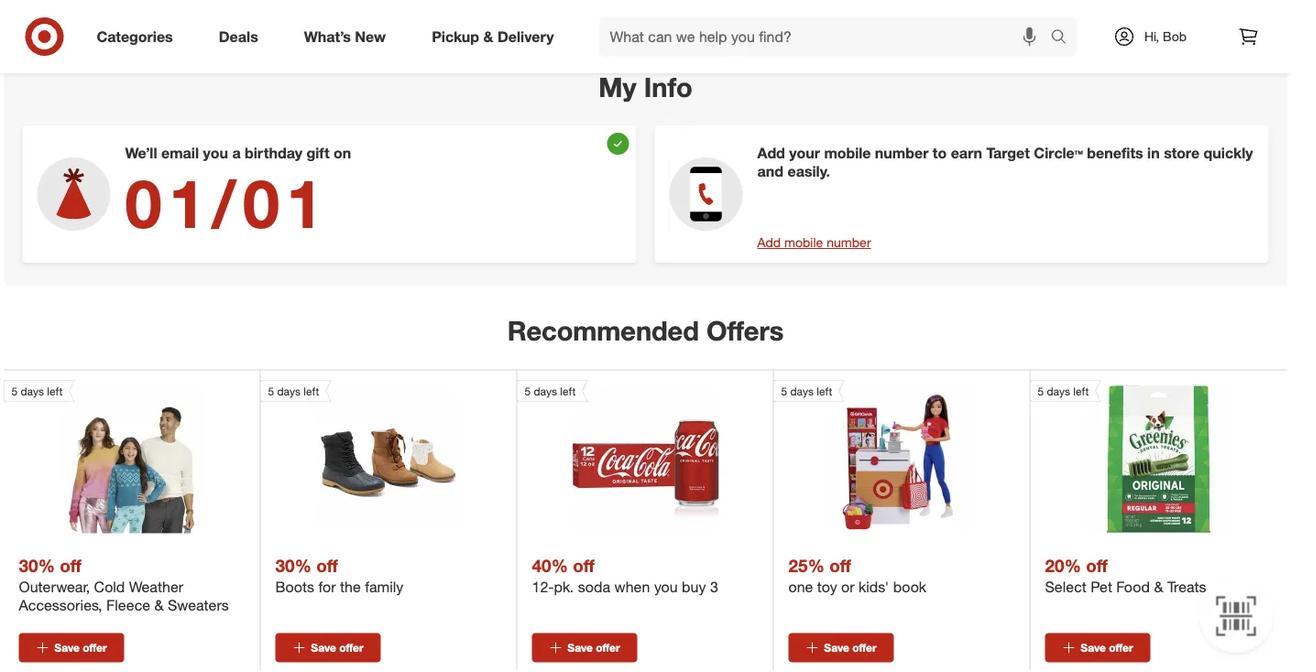 Task type: vqa. For each thing, say whether or not it's contained in the screenshot.
store
yes



Task type: describe. For each thing, give the bounding box(es) containing it.
add for add your mobile number to earn target circle™ benefits in store quickly and easily.
[[758, 144, 785, 162]]

1 01 from the left
[[125, 163, 212, 244]]

kids'
[[859, 579, 889, 597]]

off for 25% off one toy or kids' book
[[830, 556, 851, 577]]

gift
[[307, 144, 330, 162]]

30% for 30% off boots for the family
[[275, 556, 311, 577]]

target
[[987, 144, 1030, 162]]

to
[[933, 144, 947, 162]]

30% off outerwear, cold weather accessories, fleece & sweaters
[[19, 556, 229, 615]]

offer for 25% off one toy or kids' book
[[853, 642, 877, 655]]

number inside button
[[827, 235, 871, 251]]

& inside 20% off select pet food & treats
[[1154, 579, 1164, 597]]

save offer for 40% off 12-pk. soda when you buy 3
[[568, 642, 620, 655]]

save offer button for 25% off one toy or kids' book
[[789, 634, 894, 663]]

save offer button for 30% off outerwear, cold weather accessories, fleece & sweaters
[[19, 634, 124, 663]]

we'll email you a birthday gift on 01 / 01
[[125, 144, 351, 244]]

off for 40% off 12-pk. soda when you buy 3
[[573, 556, 595, 577]]

/
[[212, 163, 243, 244]]

quickly
[[1204, 144, 1253, 162]]

5 for 25% off one toy or kids' book
[[781, 384, 787, 398]]

5 for 40% off 12-pk. soda when you buy 3
[[525, 384, 531, 398]]

bob
[[1163, 28, 1187, 44]]

pk.
[[554, 579, 574, 597]]

40% off 12-pk. soda when you buy 3
[[532, 556, 718, 597]]

we'll
[[125, 144, 157, 162]]

soda
[[578, 579, 611, 597]]

add mobile number button
[[758, 234, 871, 252]]

what's new link
[[288, 16, 409, 57]]

you inside 40% off 12-pk. soda when you buy 3
[[654, 579, 678, 597]]

add mobile number
[[758, 235, 871, 251]]

on
[[334, 144, 351, 162]]

earn
[[951, 144, 983, 162]]

5 for 30% off boots for the family
[[268, 384, 274, 398]]

20%
[[1045, 556, 1081, 577]]

offer for 20% off select pet food & treats
[[1109, 642, 1133, 655]]

or
[[841, 579, 855, 597]]

completed - add my birthday image
[[607, 133, 629, 155]]

5 days left for 30% off outerwear, cold weather accessories, fleece & sweaters
[[11, 384, 63, 398]]

weather
[[129, 579, 183, 597]]

& inside 30% off outerwear, cold weather accessories, fleece & sweaters
[[154, 597, 164, 615]]

boots
[[275, 579, 314, 597]]

5 days left for 40% off 12-pk. soda when you buy 3
[[525, 384, 576, 398]]

my info
[[599, 71, 693, 103]]

for
[[318, 579, 336, 597]]

benefits
[[1087, 144, 1144, 162]]

save offer for 25% off one toy or kids' book
[[824, 642, 877, 655]]

& inside pickup & delivery link
[[483, 28, 494, 45]]

hi,
[[1145, 28, 1160, 44]]

offer for 30% off outerwear, cold weather accessories, fleece & sweaters
[[83, 642, 107, 655]]

buy
[[682, 579, 706, 597]]

number inside add your mobile number to earn target circle™ benefits in store quickly and easily.
[[875, 144, 929, 162]]

what's
[[304, 28, 351, 45]]

days for 20% off select pet food & treats
[[1047, 384, 1070, 398]]

what's new
[[304, 28, 386, 45]]

2 01 from the left
[[243, 163, 329, 244]]

select
[[1045, 579, 1087, 597]]

toy
[[817, 579, 837, 597]]

recommended offers
[[507, 315, 784, 347]]

new
[[355, 28, 386, 45]]

save offer button for 40% off 12-pk. soda when you buy 3
[[532, 634, 637, 663]]

my
[[599, 71, 637, 103]]

accessories,
[[19, 597, 102, 615]]

20% off select pet food & treats
[[1045, 556, 1207, 597]]

one
[[789, 579, 813, 597]]

a
[[232, 144, 241, 162]]

birthday
[[245, 144, 303, 162]]

save offer for 30% off boots for the family
[[311, 642, 364, 655]]

your
[[789, 144, 820, 162]]

5 days left for 30% off boots for the family
[[268, 384, 319, 398]]

30% off boots for the family
[[275, 556, 404, 597]]

the
[[340, 579, 361, 597]]

left for 25% off one toy or kids' book
[[817, 384, 832, 398]]

easily.
[[788, 162, 830, 180]]



Task type: locate. For each thing, give the bounding box(es) containing it.
save offer
[[54, 642, 107, 655], [311, 642, 364, 655], [568, 642, 620, 655], [824, 642, 877, 655], [1081, 642, 1133, 655]]

1 save offer from the left
[[54, 642, 107, 655]]

recommended
[[507, 315, 699, 347]]

store
[[1164, 144, 1200, 162]]

cold
[[94, 579, 125, 597]]

1 add from the top
[[758, 144, 785, 162]]

0 horizontal spatial 01
[[125, 163, 212, 244]]

1 30% from the left
[[19, 556, 55, 577]]

hi, bob
[[1145, 28, 1187, 44]]

2 days from the left
[[277, 384, 301, 398]]

pickup
[[432, 28, 479, 45]]

3 offer from the left
[[596, 642, 620, 655]]

offer down food
[[1109, 642, 1133, 655]]

save offer button for 30% off boots for the family
[[275, 634, 381, 663]]

save offer button down or
[[789, 634, 894, 663]]

1 horizontal spatial mobile
[[824, 144, 871, 162]]

search button
[[1043, 16, 1087, 60]]

1 vertical spatial &
[[1154, 579, 1164, 597]]

pet
[[1091, 579, 1113, 597]]

left for 20% off select pet food & treats
[[1074, 384, 1089, 398]]

5 save offer button from the left
[[1045, 634, 1151, 663]]

1 off from the left
[[60, 556, 81, 577]]

0 vertical spatial &
[[483, 28, 494, 45]]

1 days from the left
[[21, 384, 44, 398]]

3 save offer button from the left
[[532, 634, 637, 663]]

3 save from the left
[[568, 642, 593, 655]]

off up the for
[[316, 556, 338, 577]]

4 5 days left button from the left
[[773, 380, 976, 534]]

save offer for 30% off outerwear, cold weather accessories, fleece & sweaters
[[54, 642, 107, 655]]

offers
[[707, 315, 784, 347]]

1 5 days left from the left
[[11, 384, 63, 398]]

5
[[11, 384, 18, 398], [268, 384, 274, 398], [525, 384, 531, 398], [781, 384, 787, 398], [1038, 384, 1044, 398]]

save offer for 20% off select pet food & treats
[[1081, 642, 1133, 655]]

save down "toy"
[[824, 642, 849, 655]]

30% up outerwear,
[[19, 556, 55, 577]]

01
[[125, 163, 212, 244], [243, 163, 329, 244]]

add your mobile number to earn target circle™ benefits in store quickly and easily.
[[758, 144, 1253, 180]]

when
[[615, 579, 650, 597]]

1 horizontal spatial 30%
[[275, 556, 311, 577]]

2 left from the left
[[304, 384, 319, 398]]

5 days left for 25% off one toy or kids' book
[[781, 384, 832, 398]]

5 save offer from the left
[[1081, 642, 1133, 655]]

deals
[[219, 28, 258, 45]]

4 5 from the left
[[781, 384, 787, 398]]

off up outerwear,
[[60, 556, 81, 577]]

left for 30% off boots for the family
[[304, 384, 319, 398]]

0 horizontal spatial you
[[203, 144, 228, 162]]

2 vertical spatial &
[[154, 597, 164, 615]]

0 vertical spatial mobile
[[824, 144, 871, 162]]

offer
[[83, 642, 107, 655], [339, 642, 364, 655], [596, 642, 620, 655], [853, 642, 877, 655], [1109, 642, 1133, 655]]

mobile
[[824, 144, 871, 162], [785, 235, 823, 251]]

1 vertical spatial mobile
[[785, 235, 823, 251]]

3 5 days left from the left
[[525, 384, 576, 398]]

5 for 20% off select pet food & treats
[[1038, 384, 1044, 398]]

4 days from the left
[[791, 384, 814, 398]]

off inside 20% off select pet food & treats
[[1086, 556, 1108, 577]]

in
[[1148, 144, 1160, 162]]

save for 30% off boots for the family
[[311, 642, 336, 655]]

2 off from the left
[[316, 556, 338, 577]]

deals link
[[203, 16, 281, 57]]

mobile inside add your mobile number to earn target circle™ benefits in store quickly and easily.
[[824, 144, 871, 162]]

& right pickup
[[483, 28, 494, 45]]

1 5 from the left
[[11, 384, 18, 398]]

save offer button
[[19, 634, 124, 663], [275, 634, 381, 663], [532, 634, 637, 663], [789, 634, 894, 663], [1045, 634, 1151, 663]]

add up and
[[758, 144, 785, 162]]

5 days left button for 30% off outerwear, cold weather accessories, fleece & sweaters
[[3, 380, 206, 534]]

off up or
[[830, 556, 851, 577]]

3
[[710, 579, 718, 597]]

circle™
[[1034, 144, 1083, 162]]

off
[[60, 556, 81, 577], [316, 556, 338, 577], [573, 556, 595, 577], [830, 556, 851, 577], [1086, 556, 1108, 577]]

25% off one toy or kids' book
[[789, 556, 927, 597]]

days
[[21, 384, 44, 398], [277, 384, 301, 398], [534, 384, 557, 398], [791, 384, 814, 398], [1047, 384, 1070, 398]]

1 horizontal spatial you
[[654, 579, 678, 597]]

days for 30% off boots for the family
[[277, 384, 301, 398]]

left for 30% off outerwear, cold weather accessories, fleece & sweaters
[[47, 384, 63, 398]]

3 5 from the left
[[525, 384, 531, 398]]

30%
[[19, 556, 55, 577], [275, 556, 311, 577]]

off inside 30% off boots for the family
[[316, 556, 338, 577]]

1 horizontal spatial &
[[483, 28, 494, 45]]

off inside 25% off one toy or kids' book
[[830, 556, 851, 577]]

4 off from the left
[[830, 556, 851, 577]]

& right food
[[1154, 579, 1164, 597]]

save down soda
[[568, 642, 593, 655]]

save for 30% off outerwear, cold weather accessories, fleece & sweaters
[[54, 642, 80, 655]]

add inside add your mobile number to earn target circle™ benefits in store quickly and easily.
[[758, 144, 785, 162]]

sweaters
[[168, 597, 229, 615]]

save offer down "pet"
[[1081, 642, 1133, 655]]

5 days left button for 40% off 12-pk. soda when you buy 3
[[516, 380, 719, 534]]

days for 30% off outerwear, cold weather accessories, fleece & sweaters
[[21, 384, 44, 398]]

number down easily.
[[827, 235, 871, 251]]

5 days from the left
[[1047, 384, 1070, 398]]

save for 20% off select pet food & treats
[[1081, 642, 1106, 655]]

save offer down the for
[[311, 642, 364, 655]]

book
[[893, 579, 927, 597]]

save offer down soda
[[568, 642, 620, 655]]

0 vertical spatial add
[[758, 144, 785, 162]]

mobile inside button
[[785, 235, 823, 251]]

1 vertical spatial you
[[654, 579, 678, 597]]

3 off from the left
[[573, 556, 595, 577]]

save for 40% off 12-pk. soda when you buy 3
[[568, 642, 593, 655]]

2 save offer button from the left
[[275, 634, 381, 663]]

5 save from the left
[[1081, 642, 1106, 655]]

info
[[644, 71, 693, 103]]

off inside 40% off 12-pk. soda when you buy 3
[[573, 556, 595, 577]]

offer down soda
[[596, 642, 620, 655]]

0 horizontal spatial 30%
[[19, 556, 55, 577]]

4 save from the left
[[824, 642, 849, 655]]

12-
[[532, 579, 554, 597]]

categories link
[[81, 16, 196, 57]]

2 offer from the left
[[339, 642, 364, 655]]

5 days left button for 25% off one toy or kids' book
[[773, 380, 976, 534]]

number
[[875, 144, 929, 162], [827, 235, 871, 251]]

2 5 from the left
[[268, 384, 274, 398]]

5 5 from the left
[[1038, 384, 1044, 398]]

save down accessories,
[[54, 642, 80, 655]]

off inside 30% off outerwear, cold weather accessories, fleece & sweaters
[[60, 556, 81, 577]]

you left the a
[[203, 144, 228, 162]]

offer down fleece
[[83, 642, 107, 655]]

categories
[[97, 28, 173, 45]]

5 left from the left
[[1074, 384, 1089, 398]]

0 vertical spatial number
[[875, 144, 929, 162]]

4 offer from the left
[[853, 642, 877, 655]]

1 horizontal spatial number
[[875, 144, 929, 162]]

30% up boots
[[275, 556, 311, 577]]

left
[[47, 384, 63, 398], [304, 384, 319, 398], [560, 384, 576, 398], [817, 384, 832, 398], [1074, 384, 1089, 398]]

off for 30% off outerwear, cold weather accessories, fleece & sweaters
[[60, 556, 81, 577]]

2 5 days left button from the left
[[260, 380, 463, 534]]

5 offer from the left
[[1109, 642, 1133, 655]]

2 horizontal spatial &
[[1154, 579, 1164, 597]]

01 down email
[[125, 163, 212, 244]]

search
[[1043, 29, 1087, 47]]

2 add from the top
[[758, 235, 781, 251]]

number left the to
[[875, 144, 929, 162]]

treats
[[1168, 579, 1207, 597]]

days for 40% off 12-pk. soda when you buy 3
[[534, 384, 557, 398]]

5 days left
[[11, 384, 63, 398], [268, 384, 319, 398], [525, 384, 576, 398], [781, 384, 832, 398], [1038, 384, 1089, 398]]

5 days left button
[[3, 380, 206, 534], [260, 380, 463, 534], [516, 380, 719, 534], [773, 380, 976, 534], [1030, 380, 1233, 534]]

30% inside 30% off outerwear, cold weather accessories, fleece & sweaters
[[19, 556, 55, 577]]

3 5 days left button from the left
[[516, 380, 719, 534]]

family
[[365, 579, 404, 597]]

save
[[54, 642, 80, 655], [311, 642, 336, 655], [568, 642, 593, 655], [824, 642, 849, 655], [1081, 642, 1106, 655]]

0 vertical spatial you
[[203, 144, 228, 162]]

outerwear,
[[19, 579, 90, 597]]

pickup & delivery link
[[416, 16, 577, 57]]

01 down birthday
[[243, 163, 329, 244]]

5 5 days left button from the left
[[1030, 380, 1233, 534]]

save down the for
[[311, 642, 336, 655]]

30% inside 30% off boots for the family
[[275, 556, 311, 577]]

mobile up easily.
[[824, 144, 871, 162]]

save offer button down "pet"
[[1045, 634, 1151, 663]]

add
[[758, 144, 785, 162], [758, 235, 781, 251]]

2 save from the left
[[311, 642, 336, 655]]

you
[[203, 144, 228, 162], [654, 579, 678, 597]]

days for 25% off one toy or kids' book
[[791, 384, 814, 398]]

3 days from the left
[[534, 384, 557, 398]]

2 save offer from the left
[[311, 642, 364, 655]]

you left buy
[[654, 579, 678, 597]]

5 for 30% off outerwear, cold weather accessories, fleece & sweaters
[[11, 384, 18, 398]]

1 vertical spatial add
[[758, 235, 781, 251]]

5 days left for 20% off select pet food & treats
[[1038, 384, 1089, 398]]

&
[[483, 28, 494, 45], [1154, 579, 1164, 597], [154, 597, 164, 615]]

1 vertical spatial number
[[827, 235, 871, 251]]

off up "pet"
[[1086, 556, 1108, 577]]

left for 40% off 12-pk. soda when you buy 3
[[560, 384, 576, 398]]

and
[[758, 162, 784, 180]]

4 left from the left
[[817, 384, 832, 398]]

save down "pet"
[[1081, 642, 1106, 655]]

off up soda
[[573, 556, 595, 577]]

5 days left button for 20% off select pet food & treats
[[1030, 380, 1233, 534]]

save offer down or
[[824, 642, 877, 655]]

0 horizontal spatial mobile
[[785, 235, 823, 251]]

2 5 days left from the left
[[268, 384, 319, 398]]

save offer button down the for
[[275, 634, 381, 663]]

4 save offer from the left
[[824, 642, 877, 655]]

save offer down accessories,
[[54, 642, 107, 655]]

1 left from the left
[[47, 384, 63, 398]]

0 horizontal spatial &
[[154, 597, 164, 615]]

25%
[[789, 556, 825, 577]]

1 save offer button from the left
[[19, 634, 124, 663]]

& down weather
[[154, 597, 164, 615]]

fleece
[[106, 597, 150, 615]]

30% for 30% off outerwear, cold weather accessories, fleece & sweaters
[[19, 556, 55, 577]]

1 offer from the left
[[83, 642, 107, 655]]

save offer button for 20% off select pet food & treats
[[1045, 634, 1151, 663]]

off for 20% off select pet food & treats
[[1086, 556, 1108, 577]]

off for 30% off boots for the family
[[316, 556, 338, 577]]

add inside button
[[758, 235, 781, 251]]

3 save offer from the left
[[568, 642, 620, 655]]

1 5 days left button from the left
[[3, 380, 206, 534]]

4 save offer button from the left
[[789, 634, 894, 663]]

1 horizontal spatial 01
[[243, 163, 329, 244]]

5 days left button for 30% off boots for the family
[[260, 380, 463, 534]]

0 horizontal spatial number
[[827, 235, 871, 251]]

What can we help you find? suggestions appear below search field
[[599, 16, 1055, 57]]

40%
[[532, 556, 568, 577]]

save offer button down soda
[[532, 634, 637, 663]]

save for 25% off one toy or kids' book
[[824, 642, 849, 655]]

add down and
[[758, 235, 781, 251]]

5 off from the left
[[1086, 556, 1108, 577]]

offer down 'the'
[[339, 642, 364, 655]]

mobile down easily.
[[785, 235, 823, 251]]

offer for 40% off 12-pk. soda when you buy 3
[[596, 642, 620, 655]]

you inside we'll email you a birthday gift on 01 / 01
[[203, 144, 228, 162]]

pickup & delivery
[[432, 28, 554, 45]]

food
[[1117, 579, 1150, 597]]

2 30% from the left
[[275, 556, 311, 577]]

1 save from the left
[[54, 642, 80, 655]]

offer down kids' at the bottom right of page
[[853, 642, 877, 655]]

4 5 days left from the left
[[781, 384, 832, 398]]

add for add mobile number
[[758, 235, 781, 251]]

email
[[161, 144, 199, 162]]

3 left from the left
[[560, 384, 576, 398]]

offer for 30% off boots for the family
[[339, 642, 364, 655]]

delivery
[[498, 28, 554, 45]]

save offer button down accessories,
[[19, 634, 124, 663]]

5 5 days left from the left
[[1038, 384, 1089, 398]]



